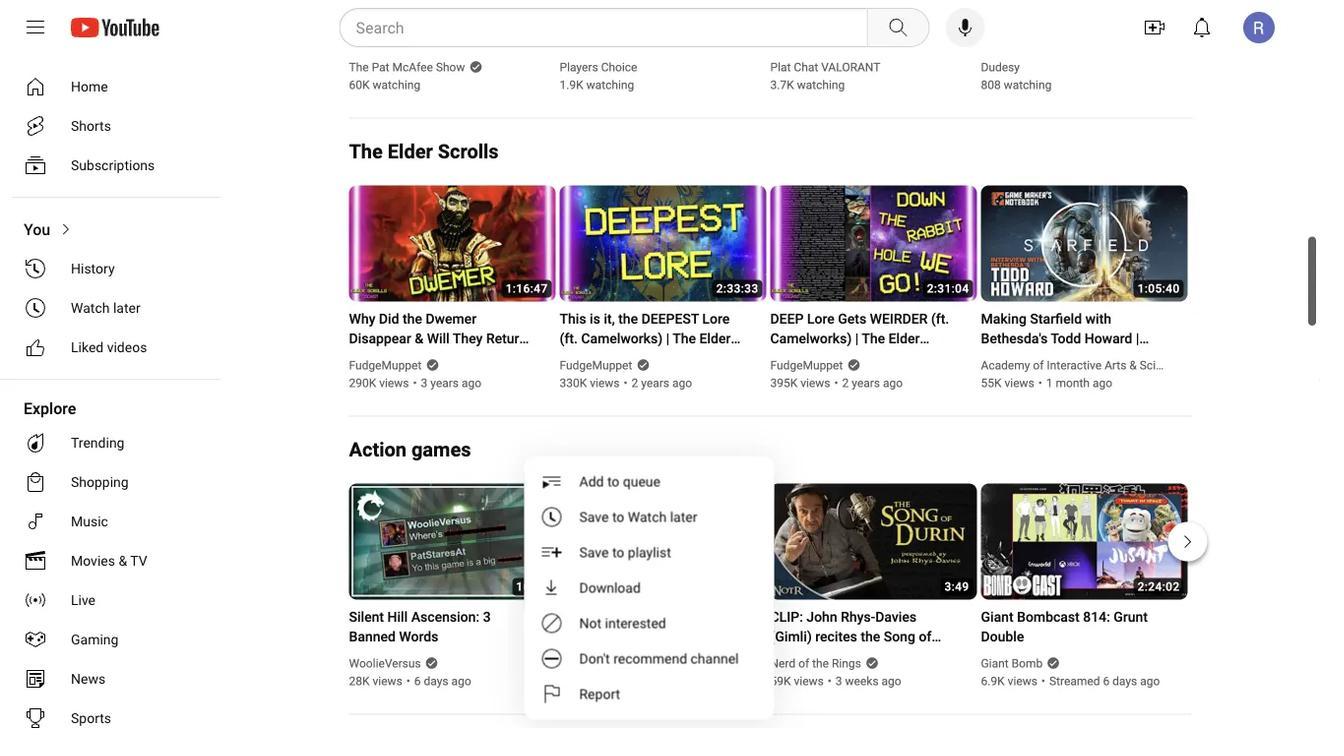 Task type: locate. For each thing, give the bounding box(es) containing it.
ago down grunt
[[1141, 675, 1161, 689]]

the right it,
[[619, 311, 638, 327]]

years down #34
[[852, 377, 881, 391]]

rhys-
[[841, 610, 876, 626]]

None search field
[[304, 8, 934, 47]]

2 horizontal spatial 3
[[836, 675, 843, 689]]

(ft. down this
[[560, 331, 578, 347]]

ago down #38
[[673, 377, 692, 391]]

2 hours, 24 minutes, 2 seconds element
[[1138, 581, 1180, 594]]

2 hours, 33 minutes, 33 seconds element
[[717, 282, 759, 296]]

1 vertical spatial (ft.
[[560, 331, 578, 347]]

1 horizontal spatial camelworks)
[[771, 331, 852, 347]]

1 fudgemuppet link from the left
[[349, 357, 423, 375]]

0 horizontal spatial (ft.
[[560, 331, 578, 347]]

| right howard
[[1136, 331, 1140, 347]]

| inside this is it, the deepest lore (ft. camelworks) | the elder scrolls podcast #38
[[666, 331, 670, 347]]

2 save from the top
[[580, 545, 609, 561]]

views for giant bombcast 814: grunt double
[[1008, 675, 1038, 689]]

fudgemuppet link for podcast
[[560, 357, 634, 375]]

0 vertical spatial later
[[113, 300, 140, 316]]

1 hour, 16 minutes, 47 seconds element
[[506, 282, 548, 296]]

will up 81
[[1050, 33, 1072, 49]]

scrolls up 330k in the left of the page
[[560, 351, 602, 367]]

fudgemuppet link up 395k views
[[771, 357, 845, 375]]

the down the rhys-
[[861, 629, 881, 646]]

59k
[[771, 675, 791, 689]]

1 horizontal spatial 2 years ago
[[843, 377, 903, 391]]

pat inside the pat mcafee show | tuesday november 14th, 2023
[[376, 13, 397, 29]]

1 horizontal spatial days
[[1113, 675, 1138, 689]]

to for playlist
[[613, 545, 625, 561]]

6 down the woolieversus link
[[414, 675, 421, 689]]

streamed
[[1050, 675, 1101, 689]]

3 for (gimli)
[[836, 675, 843, 689]]

2 watching from the left
[[587, 78, 635, 92]]

show up 14th,
[[452, 13, 486, 29]]

watching inside the way too early tier list for vct 2024 — plat chat valorant ep. 154 plat chat valorant 3.7k watching
[[797, 78, 845, 92]]

3 left #1
[[421, 377, 428, 391]]

years for podcast
[[641, 377, 670, 391]]

2:24:02 link
[[981, 484, 1188, 603]]

watch later link
[[12, 289, 213, 328], [12, 289, 213, 328]]

download option
[[524, 571, 775, 606]]

views right 290k on the left of the page
[[379, 377, 409, 391]]

podcast inside the why did the dwemer disappear & will they return in elder scrolls 6? | the elder scrolls podcast #1
[[395, 370, 445, 387]]

podcast inside deep lore gets weirder (ft. camelworks) | the elder scrolls podcast #34
[[816, 351, 867, 367]]

1 vertical spatial later
[[670, 509, 698, 525]]

2 2 years ago from the left
[[843, 377, 903, 391]]

mcafee inside the pat mcafee show | tuesday november 14th, 2023
[[400, 13, 448, 29]]

later up videos
[[113, 300, 140, 316]]

durin!
[[771, 649, 807, 665]]

tuesday
[[349, 33, 401, 49]]

history link
[[12, 249, 213, 289], [12, 249, 213, 289]]

fudgemuppet up 395k views
[[771, 359, 843, 373]]

watch down add to queue 'option'
[[628, 509, 667, 525]]

& inside the why did the dwemer disappear & will they return in elder scrolls 6? | the elder scrolls podcast #1
[[415, 331, 424, 347]]

add to queue option
[[524, 464, 775, 500]]

0 horizontal spatial fudgemuppet
[[349, 359, 422, 373]]

0 vertical spatial 3
[[421, 377, 428, 391]]

0 vertical spatial giant
[[981, 610, 1014, 626]]

1 vertical spatial dudesy
[[981, 61, 1020, 74]]

giant up 'double'
[[981, 610, 1014, 626]]

you
[[24, 220, 50, 239]]

16:23
[[516, 581, 548, 594]]

sasso
[[1076, 33, 1114, 49]]

giant inside 'giant bombcast 814: grunt double'
[[981, 610, 1014, 626]]

#38
[[660, 351, 684, 367]]

lore down 2:33:33
[[703, 311, 730, 327]]

2 fudgemuppet from the left
[[560, 359, 633, 373]]

1 vertical spatial save
[[580, 545, 609, 561]]

2 horizontal spatial fudgemuppet link
[[771, 357, 845, 375]]

0 horizontal spatial 2
[[632, 377, 639, 391]]

2 for scrolls
[[632, 377, 639, 391]]

1 vertical spatial giant
[[981, 657, 1009, 671]]

1 vertical spatial plat
[[771, 61, 791, 74]]

60k watching
[[349, 78, 421, 92]]

1 vertical spatial mcafee
[[393, 61, 433, 74]]

1 years from the left
[[431, 377, 459, 391]]

giant up 6.9k at the bottom of the page
[[981, 657, 1009, 671]]

show for the pat mcafee show | tuesday november 14th, 2023
[[452, 13, 486, 29]]

watching inside impression optimization | dudesy w/ will sasso & chad kultgen ep. 81 dudesy 808 watching
[[1004, 78, 1052, 92]]

days down words
[[424, 675, 449, 689]]

0 horizontal spatial 6
[[414, 675, 421, 689]]

choice
[[601, 61, 638, 74]]

mcafee for the pat mcafee show | tuesday november 14th, 2023
[[400, 13, 448, 29]]

1 horizontal spatial (ft.
[[932, 311, 950, 327]]

0 horizontal spatial days
[[424, 675, 449, 689]]

0 vertical spatial save
[[580, 509, 609, 525]]

elder down 60k watching
[[388, 140, 433, 163]]

290k
[[349, 377, 376, 391]]

0 horizontal spatial will
[[427, 331, 450, 347]]

3 years from the left
[[852, 377, 881, 391]]

later inside option
[[670, 509, 698, 525]]

views for deep lore gets weirder (ft. camelworks) | the elder scrolls podcast #34
[[801, 377, 831, 391]]

2 right the 330k views on the left bottom of page
[[632, 377, 639, 391]]

will
[[1050, 33, 1072, 49], [427, 331, 450, 347]]

dwemer
[[426, 311, 477, 327]]

plat down the early
[[870, 33, 894, 49]]

years down 6?
[[431, 377, 459, 391]]

2 6 from the left
[[1104, 675, 1110, 689]]

0 vertical spatial plat
[[870, 33, 894, 49]]

silent hill ascension: 3 banned words link
[[349, 608, 532, 648]]

why did the dwemer disappear & will they return in elder scrolls 6? | the elder scrolls podcast #1
[[349, 311, 527, 387]]

deepest
[[642, 311, 699, 327]]

2 years ago
[[632, 377, 692, 391], [843, 377, 903, 391]]

lore inside this is it, the deepest lore (ft. camelworks) | the elder scrolls podcast #38
[[703, 311, 730, 327]]

giant bombcast 814: grunt double
[[981, 610, 1148, 646]]

the down they
[[469, 351, 492, 367]]

| inside the pat mcafee show | tuesday november 14th, 2023
[[489, 13, 493, 29]]

ep.
[[1032, 52, 1051, 68]]

home link
[[12, 67, 213, 106], [12, 67, 213, 106]]

to inside save to watch later option
[[613, 509, 625, 525]]

1 horizontal spatial watch
[[628, 509, 667, 525]]

2 camelworks) from the left
[[771, 331, 852, 347]]

1 giant from the top
[[981, 610, 1014, 626]]

3 watching from the left
[[797, 78, 845, 92]]

watch down 'history'
[[71, 300, 110, 316]]

mcafee up november
[[400, 13, 448, 29]]

1 lore from the left
[[703, 311, 730, 327]]

1 horizontal spatial 3
[[483, 610, 491, 626]]

elder down weirder
[[889, 331, 920, 347]]

fudgemuppet up 290k views at left
[[349, 359, 422, 373]]

views right 330k in the left of the page
[[590, 377, 620, 391]]

scrolls inside deep lore gets weirder (ft. camelworks) | the elder scrolls podcast #34
[[771, 351, 813, 367]]

|
[[489, 13, 493, 29], [1136, 13, 1140, 29], [666, 331, 670, 347], [856, 331, 859, 347], [1136, 331, 1140, 347], [462, 351, 466, 367]]

did
[[379, 311, 399, 327]]

sports link
[[12, 699, 213, 730], [12, 699, 213, 730]]

camelworks) down deep
[[771, 331, 852, 347]]

0 horizontal spatial lore
[[703, 311, 730, 327]]

2 giant from the top
[[981, 657, 1009, 671]]

views down nerd of the rings at the bottom right
[[794, 675, 824, 689]]

views down bomb on the bottom right of page
[[1008, 675, 1038, 689]]

the down 60k
[[349, 140, 383, 163]]

4 watching from the left
[[1004, 78, 1052, 92]]

&
[[1117, 33, 1126, 49], [415, 331, 424, 347], [1130, 359, 1137, 373], [119, 553, 127, 569], [589, 657, 597, 671]]

fudgemuppet up the 330k views on the left bottom of page
[[560, 359, 633, 373]]

0 vertical spatial to
[[608, 474, 620, 490]]

podcast inside making starfield with bethesda's todd howard | the aias game maker's notebook podcast
[[1045, 370, 1096, 387]]

of inside clip: john rhys-davies (gimli) recites the song of durin!
[[919, 629, 932, 646]]

3 inside the silent hill ascension: 3 banned words
[[483, 610, 491, 626]]

fudgemuppet link up the 330k views on the left bottom of page
[[560, 357, 634, 375]]

years for 6?
[[431, 377, 459, 391]]

not
[[580, 616, 602, 632]]

camelworks) down it,
[[581, 331, 663, 347]]

critical role one-shot – shadow of war (part 1/2)
[[560, 610, 717, 646]]

2 right 395k views
[[843, 377, 849, 391]]

dudesy link
[[981, 59, 1022, 76]]

watching down plat chat valorant link
[[797, 78, 845, 92]]

explore
[[24, 399, 76, 418]]

3 right the ascension:
[[483, 610, 491, 626]]

2 vertical spatial to
[[613, 545, 625, 561]]

lore left the gets
[[808, 311, 835, 327]]

| inside making starfield with bethesda's todd howard | the aias game maker's notebook podcast
[[1136, 331, 1140, 347]]

bethesda's
[[981, 331, 1048, 347]]

views
[[379, 377, 409, 391], [590, 377, 620, 391], [801, 377, 831, 391], [1005, 377, 1035, 391], [373, 675, 403, 689], [590, 675, 619, 689], [794, 675, 824, 689], [1008, 675, 1038, 689]]

1 vertical spatial 3
[[483, 610, 491, 626]]

6?
[[444, 351, 459, 367]]

scrolls up 395k
[[771, 351, 813, 367]]

pat for the pat mcafee show | tuesday november 14th, 2023
[[376, 13, 397, 29]]

save up download
[[580, 545, 609, 561]]

show for the pat mcafee show
[[436, 61, 465, 74]]

views down academy
[[1005, 377, 1035, 391]]

ago for this is it, the deepest lore (ft. camelworks) | the elder scrolls podcast #38
[[673, 377, 692, 391]]

to down 'add to queue'
[[613, 509, 625, 525]]

| down the gets
[[856, 331, 859, 347]]

1 horizontal spatial later
[[670, 509, 698, 525]]

scrolls
[[438, 140, 499, 163], [399, 351, 441, 367], [560, 351, 602, 367], [771, 351, 813, 367], [349, 370, 391, 387]]

elder down 2 hours, 33 minutes, 33 seconds element
[[700, 331, 731, 347]]

3.7k
[[771, 78, 795, 92]]

0 vertical spatial (ft.
[[932, 311, 950, 327]]

1 horizontal spatial chat
[[897, 33, 926, 49]]

2 years from the left
[[641, 377, 670, 391]]

3:49 link
[[771, 484, 978, 603]]

save
[[580, 509, 609, 525], [580, 545, 609, 561]]

to inside add to queue 'option'
[[608, 474, 620, 490]]

the up #38
[[673, 331, 696, 347]]

watching down the pat mcafee show
[[373, 78, 421, 92]]

| down deepest on the top of the page
[[666, 331, 670, 347]]

2 horizontal spatial years
[[852, 377, 881, 391]]

chat down tier
[[897, 33, 926, 49]]

scrolls left 6?
[[399, 351, 441, 367]]

395k
[[771, 377, 798, 391]]

show inside the pat mcafee show | tuesday november 14th, 2023
[[452, 13, 486, 29]]

avatar image image
[[1244, 12, 1275, 43]]

2 years ago down #38
[[632, 377, 692, 391]]

1 horizontal spatial lore
[[808, 311, 835, 327]]

podcast inside this is it, the deepest lore (ft. camelworks) | the elder scrolls podcast #38
[[606, 351, 656, 367]]

views down the woolieversus link
[[373, 675, 403, 689]]

1 horizontal spatial 6
[[1104, 675, 1110, 689]]

aias
[[1008, 351, 1039, 367]]

pat up 60k watching
[[372, 61, 390, 74]]

1 days from the left
[[424, 675, 449, 689]]

0 vertical spatial mcafee
[[400, 13, 448, 29]]

0 vertical spatial pat
[[376, 13, 397, 29]]

hill
[[388, 610, 408, 626]]

plat up 3.7k
[[771, 61, 791, 74]]

(ft. inside this is it, the deepest lore (ft. camelworks) | the elder scrolls podcast #38
[[560, 331, 578, 347]]

days
[[424, 675, 449, 689], [1113, 675, 1138, 689]]

0 horizontal spatial later
[[113, 300, 140, 316]]

chat down vct
[[794, 61, 819, 74]]

1 horizontal spatial years
[[641, 377, 670, 391]]

scrolls down "in"
[[349, 370, 391, 387]]

the up #34
[[862, 331, 886, 347]]

mcafee up 60k watching
[[393, 61, 433, 74]]

making starfield with bethesda's todd howard | the aias game maker's notebook podcast
[[981, 311, 1140, 387]]

list
[[930, 13, 953, 29]]

2 vertical spatial 3
[[836, 675, 843, 689]]

silent
[[349, 610, 384, 626]]

3 down rings
[[836, 675, 843, 689]]

0 horizontal spatial 3
[[421, 377, 428, 391]]

2 years ago for the
[[843, 377, 903, 391]]

music
[[71, 514, 108, 530]]

the up tuesday
[[349, 13, 373, 29]]

2 years ago down #34
[[843, 377, 903, 391]]

watching down ep.
[[1004, 78, 1052, 92]]

ago down #34
[[883, 377, 903, 391]]

is
[[590, 311, 601, 327]]

shopping
[[71, 474, 129, 490]]

views right 395k
[[801, 377, 831, 391]]

3
[[421, 377, 428, 391], [483, 610, 491, 626], [836, 675, 843, 689]]

1 6 from the left
[[414, 675, 421, 689]]

pat up tuesday
[[376, 13, 397, 29]]

0 vertical spatial dudesy
[[981, 33, 1027, 49]]

banned
[[349, 629, 396, 646]]

dudesy
[[981, 33, 1027, 49], [981, 61, 1020, 74]]

(ft. down "2:31:04"
[[932, 311, 950, 327]]

1 horizontal spatial plat
[[870, 33, 894, 49]]

interested
[[605, 616, 667, 632]]

1 horizontal spatial fudgemuppet link
[[560, 357, 634, 375]]

ago for why did the dwemer disappear & will they return in elder scrolls 6? | the elder scrolls podcast #1
[[462, 377, 482, 391]]

| up chad
[[1136, 13, 1140, 29]]

sundry
[[600, 657, 636, 671]]

0 horizontal spatial camelworks)
[[581, 331, 663, 347]]

save down add
[[580, 509, 609, 525]]

the inside the pat mcafee show | tuesday november 14th, 2023
[[349, 13, 373, 29]]

16:23 link
[[349, 484, 556, 603]]

show inside the pat mcafee show link
[[436, 61, 465, 74]]

geek & sundry
[[560, 657, 636, 671]]

watching inside players choice 1.9k watching
[[587, 78, 635, 92]]

1 2 years ago from the left
[[632, 377, 692, 391]]

1 vertical spatial show
[[436, 61, 465, 74]]

1:05:40 link
[[981, 186, 1188, 304]]

watching down choice
[[587, 78, 635, 92]]

ago down they
[[462, 377, 482, 391]]

camelworks) inside this is it, the deepest lore (ft. camelworks) | the elder scrolls podcast #38
[[581, 331, 663, 347]]

of inside critical role one-shot – shadow of war (part 1/2)
[[613, 629, 625, 646]]

report option
[[524, 677, 775, 713]]

1 vertical spatial to
[[613, 509, 625, 525]]

show
[[452, 13, 486, 29], [436, 61, 465, 74]]

2 2 from the left
[[843, 377, 849, 391]]

1 save from the top
[[580, 509, 609, 525]]

years down #38
[[641, 377, 670, 391]]

0 vertical spatial show
[[452, 13, 486, 29]]

chat
[[897, 33, 926, 49], [794, 61, 819, 74]]

to inside the save to playlist option
[[613, 545, 625, 561]]

fudgemuppet link up 290k views at left
[[349, 357, 423, 375]]

the up 60k
[[349, 61, 369, 74]]

ago right weeks
[[882, 675, 902, 689]]

1 vertical spatial chat
[[794, 61, 819, 74]]

2 dudesy from the top
[[981, 61, 1020, 74]]

| up 14th,
[[489, 13, 493, 29]]

28k views
[[349, 675, 403, 689]]

to left playlist
[[613, 545, 625, 561]]

0 horizontal spatial plat
[[771, 61, 791, 74]]

list box
[[524, 457, 775, 720]]

save for save to playlist
[[580, 545, 609, 561]]

the right did
[[403, 311, 422, 327]]

0 horizontal spatial years
[[431, 377, 459, 391]]

days right streamed
[[1113, 675, 1138, 689]]

ago for making starfield with bethesda's todd howard | the aias game maker's notebook podcast
[[1093, 377, 1113, 391]]

dudesy up "808"
[[981, 61, 1020, 74]]

1 vertical spatial pat
[[372, 61, 390, 74]]

1 horizontal spatial fudgemuppet
[[560, 359, 633, 373]]

will down dwemer
[[427, 331, 450, 347]]

bombcast
[[1018, 610, 1080, 626]]

starfield
[[1031, 311, 1083, 327]]

views for this is it, the deepest lore (ft. camelworks) | the elder scrolls podcast #38
[[590, 377, 620, 391]]

ago down silent hill ascension: 3 banned words link at bottom left
[[452, 675, 471, 689]]

channel
[[691, 651, 739, 667]]

1 horizontal spatial 2
[[843, 377, 849, 391]]

the up 55k
[[981, 351, 1005, 367]]

camelworks) inside deep lore gets weirder (ft. camelworks) | the elder scrolls podcast #34
[[771, 331, 852, 347]]

elder
[[388, 140, 433, 163], [700, 331, 731, 347], [889, 331, 920, 347], [364, 351, 395, 367], [495, 351, 527, 367]]

2 horizontal spatial fudgemuppet
[[771, 359, 843, 373]]

players choice 1.9k watching
[[560, 61, 638, 92]]

views for silent hill ascension: 3 banned words
[[373, 675, 403, 689]]

ago
[[462, 377, 482, 391], [673, 377, 692, 391], [883, 377, 903, 391], [1093, 377, 1113, 391], [452, 675, 471, 689], [882, 675, 902, 689], [1141, 675, 1161, 689]]

154
[[866, 52, 890, 68]]

1:05:40
[[1138, 282, 1180, 296]]

—
[[856, 33, 866, 49]]

elder inside this is it, the deepest lore (ft. camelworks) | the elder scrolls podcast #38
[[700, 331, 731, 347]]

0 horizontal spatial 2 years ago
[[632, 377, 692, 391]]

the up the for
[[771, 13, 794, 29]]

–
[[699, 610, 708, 626]]

6 right streamed
[[1104, 675, 1110, 689]]

report
[[580, 686, 621, 703]]

w/
[[1031, 33, 1046, 49]]

0 horizontal spatial chat
[[794, 61, 819, 74]]

0 horizontal spatial fudgemuppet link
[[349, 357, 423, 375]]

optimization
[[1054, 13, 1133, 29]]

1 vertical spatial will
[[427, 331, 450, 347]]

to right add
[[608, 474, 620, 490]]

2 lore from the left
[[808, 311, 835, 327]]

| inside the why did the dwemer disappear & will they return in elder scrolls 6? | the elder scrolls podcast #1
[[462, 351, 466, 367]]

critical
[[560, 610, 604, 626]]

1 fudgemuppet from the left
[[349, 359, 422, 373]]

later up playlist
[[670, 509, 698, 525]]

1 camelworks) from the left
[[581, 331, 663, 347]]

views for clip: john rhys-davies (gimli) recites the song of durin!
[[794, 675, 824, 689]]

0 vertical spatial watch
[[71, 300, 110, 316]]

dudesy up the kultgen
[[981, 33, 1027, 49]]

| right 6?
[[462, 351, 466, 367]]

valorant down vct
[[771, 52, 840, 68]]

2 fudgemuppet link from the left
[[560, 357, 634, 375]]

the inside the why did the dwemer disappear & will they return in elder scrolls 6? | the elder scrolls podcast #1
[[469, 351, 492, 367]]

show down november
[[436, 61, 465, 74]]

1 2 from the left
[[632, 377, 639, 391]]

0 vertical spatial will
[[1050, 33, 1072, 49]]

save for save to watch later
[[580, 509, 609, 525]]

ago down arts in the right of the page
[[1093, 377, 1113, 391]]

giant bombcast 814: grunt double link
[[981, 608, 1165, 648]]

2023
[[349, 52, 381, 68]]

1 vertical spatial watch
[[628, 509, 667, 525]]

you link
[[12, 210, 213, 249], [12, 210, 213, 249]]

clip: john rhys-davies (gimli) recites the song of durin! link
[[771, 608, 954, 665]]

1 horizontal spatial will
[[1050, 33, 1072, 49]]



Task type: describe. For each thing, give the bounding box(es) containing it.
giant bomb
[[981, 657, 1043, 671]]

add
[[580, 474, 604, 490]]

nerd of the rings
[[771, 657, 862, 671]]

woolieversus
[[349, 657, 421, 671]]

ago for silent hill ascension: 3 banned words
[[452, 675, 471, 689]]

rings
[[832, 657, 862, 671]]

players
[[560, 61, 598, 74]]

14th,
[[472, 33, 503, 49]]

395k views
[[771, 377, 831, 391]]

2:33:33
[[717, 282, 759, 296]]

with
[[1086, 311, 1112, 327]]

weirder
[[870, 311, 928, 327]]

views for making starfield with bethesda's todd howard | the aias game maker's notebook podcast
[[1005, 377, 1035, 391]]

fudgemuppet link for 6?
[[349, 357, 423, 375]]

tv
[[130, 553, 147, 569]]

1/2)
[[691, 629, 717, 646]]

notebook
[[981, 370, 1042, 387]]

scrolls up 1:16:47 link
[[438, 140, 499, 163]]

movies & tv
[[71, 553, 147, 569]]

3 weeks ago
[[836, 675, 902, 689]]

grunt
[[1114, 610, 1148, 626]]

1 hour, 5 minutes, 40 seconds element
[[1138, 282, 1180, 296]]

song
[[884, 629, 916, 646]]

lore inside deep lore gets weirder (ft. camelworks) | the elder scrolls podcast #34
[[808, 311, 835, 327]]

ago for clip: john rhys-davies (gimli) recites the song of durin!
[[882, 675, 902, 689]]

elder down disappear
[[364, 351, 395, 367]]

plat chat valorant link
[[771, 59, 882, 76]]

2 days from the left
[[1113, 675, 1138, 689]]

the pat mcafee show link
[[349, 59, 466, 76]]

the inside the way too early tier list for vct 2024 — plat chat valorant ep. 154 plat chat valorant 3.7k watching
[[771, 13, 794, 29]]

the inside the pat mcafee show link
[[349, 61, 369, 74]]

0 vertical spatial chat
[[897, 33, 926, 49]]

(ft. inside deep lore gets weirder (ft. camelworks) | the elder scrolls podcast #34
[[932, 311, 950, 327]]

woolieversus link
[[349, 655, 422, 673]]

role
[[607, 610, 634, 626]]

the inside clip: john rhys-davies (gimli) recites the song of durin!
[[861, 629, 881, 646]]

0 horizontal spatial watch
[[71, 300, 110, 316]]

download
[[580, 580, 641, 596]]

sports
[[71, 711, 111, 727]]

elder down return
[[495, 351, 527, 367]]

1.5m
[[560, 675, 587, 689]]

to for queue
[[608, 474, 620, 490]]

why did the dwemer disappear & will they return in elder scrolls 6? | the elder scrolls podcast #1 link
[[349, 310, 532, 387]]

silent hill ascension: 3 banned words
[[349, 610, 491, 646]]

will inside the why did the dwemer disappear & will they return in elder scrolls 6? | the elder scrolls podcast #1
[[427, 331, 450, 347]]

6 days ago
[[414, 675, 471, 689]]

1:16:47 link
[[349, 186, 556, 304]]

impression optimization | dudesy w/ will sasso & chad kultgen ep. 81 link
[[981, 11, 1165, 68]]

3 fudgemuppet link from the left
[[771, 357, 845, 375]]

howard
[[1085, 331, 1133, 347]]

war
[[629, 629, 653, 646]]

november
[[405, 33, 468, 49]]

3 for disappear
[[421, 377, 428, 391]]

the left rings
[[813, 657, 829, 671]]

in
[[349, 351, 360, 367]]

Search text field
[[356, 15, 863, 40]]

recommend
[[614, 651, 688, 667]]

save to watch later
[[580, 509, 698, 525]]

scrolls inside this is it, the deepest lore (ft. camelworks) | the elder scrolls podcast #38
[[560, 351, 602, 367]]

the inside this is it, the deepest lore (ft. camelworks) | the elder scrolls podcast #38
[[673, 331, 696, 347]]

the pat mcafee show | tuesday november 14th, 2023 link
[[349, 11, 532, 68]]

6.9k
[[981, 675, 1005, 689]]

fudgemuppet for podcast
[[560, 359, 633, 373]]

academy
[[981, 359, 1031, 373]]

bomb
[[1012, 657, 1043, 671]]

the inside deep lore gets weirder (ft. camelworks) | the elder scrolls podcast #34
[[862, 331, 886, 347]]

16 minutes, 23 seconds element
[[516, 581, 548, 594]]

return
[[486, 331, 527, 347]]

academy of interactive arts & sciences
[[981, 359, 1188, 373]]

todd
[[1051, 331, 1082, 347]]

they
[[453, 331, 483, 347]]

fudgemuppet for 6?
[[349, 359, 422, 373]]

views for why did the dwemer disappear & will they return in elder scrolls 6? | the elder scrolls podcast #1
[[379, 377, 409, 391]]

save to playlist
[[580, 545, 671, 561]]

the inside making starfield with bethesda's todd howard | the aias game maker's notebook podcast
[[981, 351, 1005, 367]]

the pat mcafee show
[[349, 61, 465, 74]]

the pat mcafee show | tuesday november 14th, 2023
[[349, 13, 503, 68]]

disappear
[[349, 331, 412, 347]]

trending
[[71, 435, 125, 451]]

impression
[[981, 13, 1051, 29]]

2:31:04
[[927, 282, 970, 296]]

2 years ago for camelworks)
[[632, 377, 692, 391]]

recites
[[816, 629, 858, 646]]

john
[[807, 610, 838, 626]]

double
[[981, 629, 1025, 646]]

3 years ago
[[421, 377, 482, 391]]

not interested option
[[524, 606, 775, 642]]

action games
[[349, 439, 471, 462]]

videos
[[107, 339, 147, 356]]

games
[[412, 439, 471, 462]]

elder inside deep lore gets weirder (ft. camelworks) | the elder scrolls podcast #34
[[889, 331, 920, 347]]

add to queue
[[580, 474, 661, 490]]

290k views
[[349, 377, 409, 391]]

2:24:02
[[1138, 581, 1180, 594]]

pat for the pat mcafee show
[[372, 61, 390, 74]]

3 minutes, 49 seconds element
[[945, 581, 970, 594]]

save to playlist option
[[524, 535, 775, 571]]

shot
[[667, 610, 695, 626]]

giant for giant bomb
[[981, 657, 1009, 671]]

list box containing add to queue
[[524, 457, 775, 720]]

& inside impression optimization | dudesy w/ will sasso & chad kultgen ep. 81 dudesy 808 watching
[[1117, 33, 1126, 49]]

| inside deep lore gets weirder (ft. camelworks) | the elder scrolls podcast #34
[[856, 331, 859, 347]]

history
[[71, 261, 115, 277]]

don't
[[580, 651, 610, 667]]

mcafee for the pat mcafee show
[[393, 61, 433, 74]]

vct
[[792, 33, 817, 49]]

2 for #34
[[843, 377, 849, 391]]

save to watch later option
[[524, 500, 775, 535]]

the inside this is it, the deepest lore (ft. camelworks) | the elder scrolls podcast #38
[[619, 311, 638, 327]]

3 fudgemuppet from the left
[[771, 359, 843, 373]]

to for watch
[[613, 509, 625, 525]]

don't recommend channel option
[[524, 642, 775, 677]]

ago for deep lore gets weirder (ft. camelworks) | the elder scrolls podcast #34
[[883, 377, 903, 391]]

2 hours, 31 minutes, 4 seconds element
[[927, 282, 970, 296]]

(gimli)
[[771, 629, 812, 646]]

clip: john rhys-davies (gimli) recites the song of durin!
[[771, 610, 932, 665]]

why
[[349, 311, 376, 327]]

streamed 6 days ago
[[1050, 675, 1161, 689]]

1
[[1047, 377, 1053, 391]]

1 watching from the left
[[373, 78, 421, 92]]

valorant down —
[[822, 61, 881, 74]]

views down the "geek & sundry" link
[[590, 675, 619, 689]]

the inside the why did the dwemer disappear & will they return in elder scrolls 6? | the elder scrolls podcast #1
[[403, 311, 422, 327]]

way
[[798, 13, 826, 29]]

330k
[[560, 377, 587, 391]]

news
[[71, 671, 106, 687]]

for
[[771, 33, 788, 49]]

| inside impression optimization | dudesy w/ will sasso & chad kultgen ep. 81 dudesy 808 watching
[[1136, 13, 1140, 29]]

live
[[71, 592, 96, 609]]

2:31:04 link
[[771, 186, 978, 304]]

watch inside option
[[628, 509, 667, 525]]

clip:
[[771, 610, 804, 626]]

kultgen
[[981, 52, 1029, 68]]

this is it, the deepest lore (ft. camelworks) | the elder scrolls podcast #38
[[560, 311, 731, 367]]

81
[[1055, 52, 1070, 68]]

1.5m views
[[560, 675, 619, 689]]

will inside impression optimization | dudesy w/ will sasso & chad kultgen ep. 81 dudesy 808 watching
[[1050, 33, 1072, 49]]

55k
[[981, 377, 1002, 391]]

1 dudesy from the top
[[981, 33, 1027, 49]]

maker's
[[1082, 351, 1130, 367]]

giant for giant bombcast 814: grunt double
[[981, 610, 1014, 626]]



Task type: vqa. For each thing, say whether or not it's contained in the screenshot.
tab list
no



